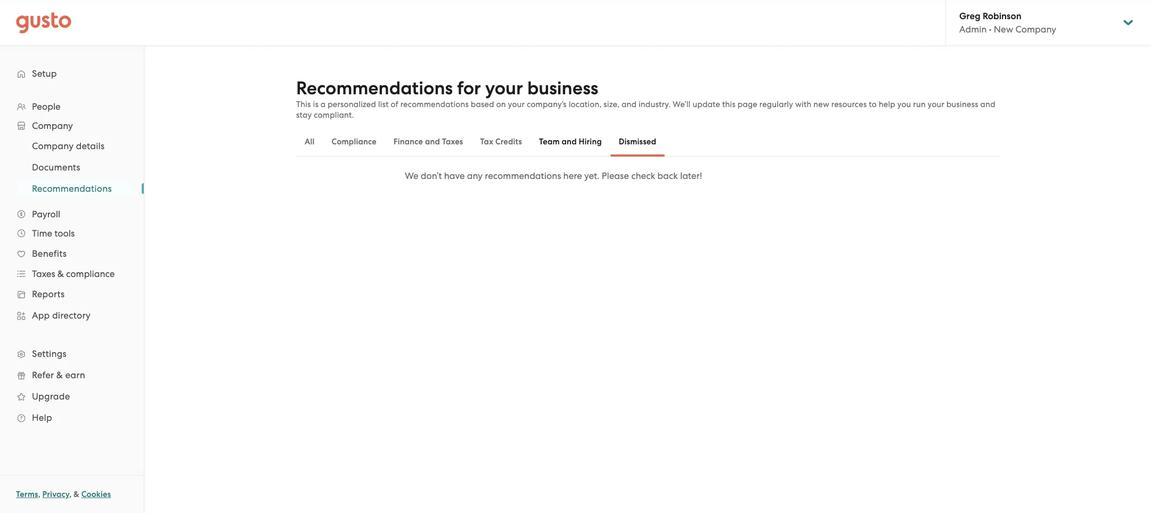 Task type: describe. For each thing, give the bounding box(es) containing it.
your right 'run'
[[928, 100, 945, 109]]

refer & earn link
[[11, 366, 133, 385]]

benefits link
[[11, 244, 133, 263]]

yet.
[[585, 171, 600, 181]]

company's
[[527, 100, 567, 109]]

size,
[[604, 100, 620, 109]]

1 , from the left
[[38, 490, 40, 499]]

recommendations for recommendations
[[32, 183, 112, 194]]

we don't have any recommendations here yet. please check back later!
[[405, 171, 702, 181]]

app
[[32, 310, 50, 321]]

terms
[[16, 490, 38, 499]]

people button
[[11, 97, 133, 116]]

list
[[378, 100, 389, 109]]

personalized
[[328, 100, 376, 109]]

earn
[[65, 370, 85, 380]]

taxes & compliance button
[[11, 264, 133, 283]]

team and hiring
[[539, 137, 602, 147]]

recommendations link
[[19, 179, 133, 198]]

compliant.
[[314, 110, 354, 120]]

app directory
[[32, 310, 91, 321]]

upgrade
[[32, 391, 70, 402]]

help link
[[11, 408, 133, 427]]

privacy
[[42, 490, 69, 499]]

your up on
[[485, 77, 523, 99]]

based
[[471, 100, 494, 109]]

of
[[391, 100, 399, 109]]

later!
[[680, 171, 702, 181]]

recommendation categories for your business tab list
[[296, 127, 1000, 157]]

have
[[444, 171, 465, 181]]

new
[[814, 100, 830, 109]]

company for company details
[[32, 141, 74, 151]]

we
[[405, 171, 419, 181]]

run
[[914, 100, 926, 109]]

to
[[869, 100, 877, 109]]

page
[[738, 100, 758, 109]]

taxes inside button
[[442, 137, 463, 147]]

& for earn
[[56, 370, 63, 380]]

stay
[[296, 110, 312, 120]]

admin
[[960, 24, 987, 35]]

compliance button
[[323, 129, 385, 155]]

reports
[[32, 289, 65, 299]]

greg
[[960, 11, 981, 22]]

tax credits button
[[472, 129, 531, 155]]

payroll
[[32, 209, 60, 220]]

you
[[898, 100, 911, 109]]

a
[[321, 100, 326, 109]]

resources
[[832, 100, 867, 109]]

team and hiring button
[[531, 129, 611, 155]]

upgrade link
[[11, 387, 133, 406]]

1 vertical spatial business
[[947, 100, 979, 109]]

privacy link
[[42, 490, 69, 499]]

taxes & compliance
[[32, 269, 115, 279]]

•
[[989, 24, 992, 35]]

list containing people
[[0, 97, 144, 428]]

regularly
[[760, 100, 793, 109]]

gusto navigation element
[[0, 46, 144, 445]]

credits
[[496, 137, 522, 147]]

company inside greg robinson admin • new company
[[1016, 24, 1057, 35]]

recommendations for your business this is a personalized list of recommendations based on your company's location, size, and industry. we'll update this page regularly with new resources to help you run your business and stay compliant.
[[296, 77, 996, 120]]

reports link
[[11, 285, 133, 304]]

taxes inside dropdown button
[[32, 269, 55, 279]]

help
[[879, 100, 896, 109]]

payroll button
[[11, 205, 133, 224]]

documents
[[32, 162, 80, 173]]

with
[[796, 100, 812, 109]]

your right on
[[508, 100, 525, 109]]

2 , from the left
[[69, 490, 72, 499]]

and inside finance and taxes button
[[425, 137, 440, 147]]

list containing company details
[[0, 135, 144, 199]]

tax
[[480, 137, 494, 147]]

app directory link
[[11, 306, 133, 325]]

please
[[602, 171, 629, 181]]

home image
[[16, 12, 71, 33]]

on
[[496, 100, 506, 109]]

details
[[76, 141, 105, 151]]

tax credits
[[480, 137, 522, 147]]



Task type: locate. For each thing, give the bounding box(es) containing it.
don't
[[421, 171, 442, 181]]

recommendations down the 'documents' link
[[32, 183, 112, 194]]

1 horizontal spatial business
[[947, 100, 979, 109]]

refer
[[32, 370, 54, 380]]

finance
[[394, 137, 423, 147]]

& inside dropdown button
[[57, 269, 64, 279]]

company up documents at the left
[[32, 141, 74, 151]]

company for company
[[32, 120, 73, 131]]

compliance
[[332, 137, 377, 147]]

is
[[313, 100, 319, 109]]

here
[[564, 171, 582, 181]]

new
[[994, 24, 1014, 35]]

recommendations inside the recommendations for your business this is a personalized list of recommendations based on your company's location, size, and industry. we'll update this page regularly with new resources to help you run your business and stay compliant.
[[296, 77, 453, 99]]

industry.
[[639, 100, 671, 109]]

recommendations up list
[[296, 77, 453, 99]]

taxes
[[442, 137, 463, 147], [32, 269, 55, 279]]

1 horizontal spatial recommendations
[[296, 77, 453, 99]]

2 list from the top
[[0, 135, 144, 199]]

dismissed button
[[611, 129, 665, 155]]

2 vertical spatial &
[[74, 490, 79, 499]]

and
[[622, 100, 637, 109], [981, 100, 996, 109], [425, 137, 440, 147], [562, 137, 577, 147]]

recommendations up finance and taxes button
[[401, 100, 469, 109]]

company button
[[11, 116, 133, 135]]

taxes up have
[[442, 137, 463, 147]]

refer & earn
[[32, 370, 85, 380]]

robinson
[[983, 11, 1022, 22]]

0 horizontal spatial ,
[[38, 490, 40, 499]]

1 list from the top
[[0, 97, 144, 428]]

0 vertical spatial recommendations
[[401, 100, 469, 109]]

business right 'run'
[[947, 100, 979, 109]]

all
[[305, 137, 315, 147]]

greg robinson admin • new company
[[960, 11, 1057, 35]]

company details
[[32, 141, 105, 151]]

company right new
[[1016, 24, 1057, 35]]

help
[[32, 412, 52, 423]]

cookies button
[[81, 488, 111, 501]]

2 vertical spatial company
[[32, 141, 74, 151]]

tools
[[54, 228, 75, 239]]

company details link
[[19, 136, 133, 156]]

0 vertical spatial recommendations
[[296, 77, 453, 99]]

cookies
[[81, 490, 111, 499]]

this
[[296, 100, 311, 109]]

people
[[32, 101, 61, 112]]

dismissed
[[619, 137, 657, 147]]

0 horizontal spatial business
[[528, 77, 599, 99]]

location,
[[569, 100, 602, 109]]

hiring
[[579, 137, 602, 147]]

business up "company's"
[[528, 77, 599, 99]]

all button
[[296, 129, 323, 155]]

1 vertical spatial recommendations
[[32, 183, 112, 194]]

update
[[693, 100, 720, 109]]

1 vertical spatial recommendations
[[485, 171, 561, 181]]

0 vertical spatial &
[[57, 269, 64, 279]]

1 horizontal spatial taxes
[[442, 137, 463, 147]]

0 horizontal spatial recommendations
[[401, 100, 469, 109]]

team
[[539, 137, 560, 147]]

&
[[57, 269, 64, 279], [56, 370, 63, 380], [74, 490, 79, 499]]

benefits
[[32, 248, 67, 259]]

taxes up reports
[[32, 269, 55, 279]]

time tools button
[[11, 224, 133, 243]]

recommendations for recommendations for your business this is a personalized list of recommendations based on your company's location, size, and industry. we'll update this page regularly with new resources to help you run your business and stay compliant.
[[296, 77, 453, 99]]

0 vertical spatial company
[[1016, 24, 1057, 35]]

0 vertical spatial business
[[528, 77, 599, 99]]

for
[[457, 77, 481, 99]]

company down people on the left top of the page
[[32, 120, 73, 131]]

settings
[[32, 348, 67, 359]]

0 horizontal spatial taxes
[[32, 269, 55, 279]]

recommendations inside the recommendations for your business this is a personalized list of recommendations based on your company's location, size, and industry. we'll update this page regularly with new resources to help you run your business and stay compliant.
[[401, 100, 469, 109]]

terms link
[[16, 490, 38, 499]]

0 horizontal spatial recommendations
[[32, 183, 112, 194]]

documents link
[[19, 158, 133, 177]]

any
[[467, 171, 483, 181]]

& for compliance
[[57, 269, 64, 279]]

recommendations inside list
[[32, 183, 112, 194]]

1 vertical spatial &
[[56, 370, 63, 380]]

& left 'cookies' button
[[74, 490, 79, 499]]

recommendations down credits
[[485, 171, 561, 181]]

settings link
[[11, 344, 133, 363]]

recommendations
[[296, 77, 453, 99], [32, 183, 112, 194]]

company inside dropdown button
[[32, 120, 73, 131]]

finance and taxes
[[394, 137, 463, 147]]

, left the privacy link
[[38, 490, 40, 499]]

directory
[[52, 310, 91, 321]]

list
[[0, 97, 144, 428], [0, 135, 144, 199]]

time tools
[[32, 228, 75, 239]]

we'll
[[673, 100, 691, 109]]

finance and taxes button
[[385, 129, 472, 155]]

1 vertical spatial taxes
[[32, 269, 55, 279]]

, left 'cookies' button
[[69, 490, 72, 499]]

back
[[658, 171, 678, 181]]

& down benefits link
[[57, 269, 64, 279]]

0 vertical spatial taxes
[[442, 137, 463, 147]]

and inside team and hiring button
[[562, 137, 577, 147]]

setup link
[[11, 64, 133, 83]]

1 horizontal spatial ,
[[69, 490, 72, 499]]

compliance
[[66, 269, 115, 279]]

1 horizontal spatial recommendations
[[485, 171, 561, 181]]

time
[[32, 228, 52, 239]]

terms , privacy , & cookies
[[16, 490, 111, 499]]

1 vertical spatial company
[[32, 120, 73, 131]]

company
[[1016, 24, 1057, 35], [32, 120, 73, 131], [32, 141, 74, 151]]

& left earn at the bottom
[[56, 370, 63, 380]]

business
[[528, 77, 599, 99], [947, 100, 979, 109]]



Task type: vqa. For each thing, say whether or not it's contained in the screenshot.
Benefits
yes



